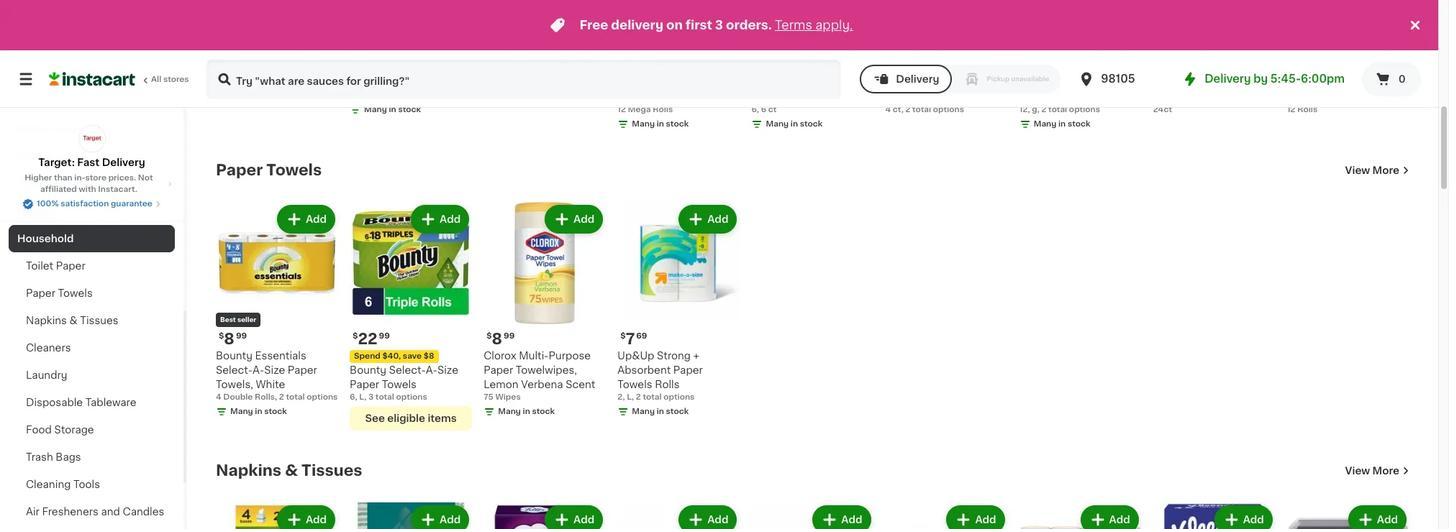 Task type: vqa. For each thing, say whether or not it's contained in the screenshot.


Task type: describe. For each thing, give the bounding box(es) containing it.
juice link
[[9, 89, 175, 116]]

view more for napkins & tissues
[[1345, 467, 1400, 477]]

2 inside 'up&up strong + absorbent paper towels rolls 2, l, 2 total options'
[[636, 394, 641, 402]]

stock for cottonelle ultra clean toilet paper, strong toilet tissue, mega rolls
[[1068, 120, 1091, 128]]

stock for bounty essentials select-a-size paper towels, white
[[264, 408, 287, 416]]

everspring 100% recycled toilet paper rolls 24ct
[[1153, 63, 1264, 114]]

food storage
[[26, 425, 94, 435]]

towels inside 'up&up strong + absorbent paper towels rolls 2, l, 2 total options'
[[618, 380, 652, 390]]

in for cottonelle ultra comfort toilet paper, strong toilet tissue, mega rolls
[[791, 120, 798, 128]]

laundry link
[[9, 362, 175, 389]]

tissue, for 17
[[1049, 92, 1085, 102]]

99 for clorox multi-purpose paper towelwipes, lemon verbena scent
[[504, 333, 515, 341]]

water
[[57, 124, 88, 135]]

fresheners
[[42, 507, 99, 517]]

mega inside cottonelle ultra clean toilet paper, strong toilet tissue, mega rolls
[[1087, 92, 1116, 102]]

many for charmin ultra strong toilet paper mega rolls
[[364, 106, 387, 114]]

save
[[403, 353, 422, 361]]

essentials
[[255, 351, 306, 361]]

soda
[[17, 124, 44, 135]]

toilet down "comfort"
[[788, 92, 815, 102]]

1 horizontal spatial ct
[[768, 106, 777, 114]]

$ for charmin ultra strong toilet paper mega rolls
[[353, 45, 358, 53]]

store
[[85, 174, 106, 182]]

19 for charmin ultra gentle toilet paper 12 mega rolls
[[626, 44, 643, 59]]

4 for essentials
[[216, 394, 221, 402]]

disposable tableware link
[[9, 389, 175, 417]]

charmin inside 'charmin ultra soft toilet paper mega rolls 12, g, 2 total options'
[[216, 63, 259, 74]]

mega inside the cottonelle ultra comfort toilet paper, strong toilet tissue, mega rolls
[[752, 107, 780, 117]]

free delivery on first 3 orders. terms apply.
[[580, 19, 853, 31]]

and
[[101, 507, 120, 517]]

toilet inside charmin ultra gentle toilet paper 12 mega rolls 12 mega rolls
[[618, 78, 645, 88]]

strong inside cottonelle ultra clean toilet paper, strong toilet tissue, mega rolls
[[1084, 78, 1117, 88]]

options inside 'up&up strong + absorbent paper towels rolls 2, l, 2 total options'
[[664, 394, 695, 402]]

1 horizontal spatial napkins & tissues link
[[216, 463, 362, 480]]

24ct
[[1153, 106, 1172, 114]]

trash
[[26, 453, 53, 463]]

pantry
[[17, 207, 52, 217]]

many for bounty essentials select-a-size paper towels, white
[[230, 408, 253, 416]]

verbena
[[521, 380, 563, 390]]

paper inside charmin ultra strong toilet paper mega rolls 6, g, 3 total options
[[380, 78, 409, 88]]

99 for charmin ultra strong toilet paper mega rolls
[[377, 45, 388, 53]]

in for bounty essentials select-a-size paper towels, white
[[255, 408, 262, 416]]

sports drinks link
[[9, 171, 175, 198]]

toilet down 17
[[1019, 78, 1047, 88]]

paper inside 'bounty select-a-size paper towels 6, l, 3 total options'
[[350, 380, 379, 390]]

99 for bounty essentials select-a-size paper towels, white
[[236, 333, 247, 341]]

l, inside 'bounty select-a-size paper towels 6, l, 3 total options'
[[359, 394, 366, 402]]

$8
[[424, 353, 434, 361]]

toilet inside smartly big rolls septic safe toilet paper 4 ct
[[509, 78, 536, 88]]

rolls inside cottonelle ultra clean toilet paper, strong toilet tissue, mega rolls
[[1019, 107, 1044, 117]]

charmin ultra gentle toilet paper 12 mega rolls 12 mega rolls
[[618, 63, 724, 114]]

1 horizontal spatial paper towels link
[[216, 162, 322, 179]]

0 horizontal spatial 12
[[618, 106, 626, 114]]

see
[[365, 414, 385, 424]]

fast
[[77, 158, 99, 168]]

see eligible items button
[[350, 407, 472, 431]]

smartly big rolls septic safe toilet paper 4 ct
[[484, 63, 605, 99]]

6, inside charmin ultra strong toilet paper mega rolls 6, g, 3 total options
[[350, 92, 357, 99]]

toilet right safe,
[[951, 78, 978, 88]]

100% satisfaction guarantee
[[37, 200, 152, 208]]

terms
[[775, 19, 812, 31]]

$ 7 69 for up&up strong + absorbent paper towels rolls
[[621, 332, 647, 347]]

white
[[256, 380, 285, 390]]

1 horizontal spatial tissues
[[301, 464, 362, 479]]

$ 8 99 for clorox multi-purpose paper towelwipes, lemon verbena scent
[[487, 332, 515, 347]]

comfort
[[752, 78, 794, 88]]

item carousel region containing 8
[[196, 197, 1410, 440]]

5:45-
[[1271, 73, 1301, 84]]

strong inside charmin ultra strong toilet paper mega rolls 6, g, 3 total options
[[422, 63, 455, 74]]

paper inside clorox multi-purpose paper towelwipes, lemon verbena scent 75 wipes
[[484, 366, 513, 376]]

$ 19 99 for everspring 100% recycled toilet paper rolls
[[1156, 44, 1191, 59]]

0
[[1399, 74, 1406, 84]]

first
[[686, 19, 712, 31]]

all stores
[[151, 76, 189, 83]]

3 inside 'bounty select-a-size paper towels 6, l, 3 total options'
[[368, 394, 374, 402]]

disposable
[[26, 398, 83, 408]]

7 for scott 1000 toilet paper, septic-safe, toilet tissue
[[894, 44, 903, 59]]

size inside 'bounty select-a-size paper towels 6, l, 3 total options'
[[437, 366, 458, 376]]

service type group
[[860, 65, 1061, 94]]

coffee & tea
[[17, 152, 85, 162]]

sports
[[17, 179, 52, 189]]

strong inside the cottonelle ultra comfort toilet paper, strong toilet tissue, mega rolls
[[752, 92, 785, 102]]

many in stock for bounty essentials select-a-size paper towels, white
[[230, 408, 287, 416]]

household
[[17, 234, 74, 244]]

in for cottonelle ultra clean toilet paper, strong toilet tissue, mega rolls
[[1059, 120, 1066, 128]]

$ for spend $40, save $8
[[353, 333, 358, 341]]

target:
[[38, 158, 75, 168]]

3 inside charmin ultra strong toilet paper mega rolls 6, g, 3 total options
[[369, 92, 374, 99]]

many for cottonelle ultra clean toilet paper, strong toilet tissue, mega rolls
[[1034, 120, 1057, 128]]

charmin ultra soft toilet paper mega rolls 12, g, 2 total options
[[216, 63, 334, 99]]

tissue inside up&up premium ultra strong bathroom tissue rolls 12 rolls
[[1376, 78, 1409, 88]]

98105 button
[[1078, 59, 1164, 99]]

candles
[[123, 507, 164, 517]]

& for soda & water link
[[46, 124, 55, 135]]

99 for cottonelle ultra clean toilet paper, strong toilet tissue, mega rolls
[[1045, 45, 1056, 53]]

$ for up&up strong + absorbent paper towels rolls
[[621, 333, 626, 341]]

& for leftmost 'napkins & tissues' link
[[69, 316, 78, 326]]

8 for clorox multi-purpose paper towelwipes, lemon verbena scent
[[492, 332, 502, 347]]

total inside charmin ultra strong toilet paper mega rolls 6, g, 3 total options
[[376, 92, 395, 99]]

100% satisfaction guarantee button
[[22, 196, 161, 210]]

paper inside 'charmin ultra soft toilet paper mega rolls 12, g, 2 total options'
[[246, 78, 275, 88]]

cottonelle for 17
[[1019, 63, 1073, 74]]

in for charmin ultra strong toilet paper mega rolls
[[389, 106, 396, 114]]

$ for clorox multi-purpose paper towelwipes, lemon verbena scent
[[487, 333, 492, 341]]

sports drinks
[[17, 179, 88, 189]]

items
[[428, 414, 457, 424]]

scent
[[566, 380, 595, 390]]

4 for 1000
[[886, 106, 891, 114]]

higher than in-store prices. not affiliated with instacart. link
[[12, 173, 172, 196]]

rolls inside the cottonelle ultra comfort toilet paper, strong toilet tissue, mega rolls
[[783, 107, 807, 117]]

rolls inside 'up&up strong + absorbent paper towels rolls 2, l, 2 total options'
[[655, 380, 680, 390]]

ultra inside up&up premium ultra strong bathroom tissue rolls 12 rolls
[[1374, 64, 1398, 74]]

spend $40, save $8
[[354, 353, 434, 361]]

pantry link
[[9, 198, 175, 225]]

19 for charmin ultra soft toilet paper mega rolls
[[224, 44, 241, 59]]

guarantee
[[111, 200, 152, 208]]

absorbent
[[618, 366, 671, 376]]

many for up&up strong + absorbent paper towels rolls
[[632, 408, 655, 416]]

$ for bounty essentials select-a-size paper towels, white
[[219, 333, 224, 341]]

many for charmin ultra gentle toilet paper 12 mega rolls
[[632, 120, 655, 128]]

$ 1 54
[[487, 44, 511, 59]]

strong inside 'up&up strong + absorbent paper towels rolls 2, l, 2 total options'
[[657, 351, 691, 361]]

up&up strong + absorbent paper towels rolls 2, l, 2 total options
[[618, 351, 703, 402]]

8 for cottonelle ultra comfort toilet paper, strong toilet tissue, mega rolls
[[760, 44, 770, 59]]

soda & water link
[[9, 116, 175, 143]]

best
[[220, 317, 236, 323]]

bags
[[56, 453, 81, 463]]

total inside 'charmin ultra soft toilet paper mega rolls 12, g, 2 total options'
[[245, 92, 264, 99]]

limited time offer region
[[0, 0, 1407, 50]]

in for charmin ultra gentle toilet paper 12 mega rolls
[[657, 120, 664, 128]]

scott
[[886, 63, 913, 74]]

paper, for 8
[[827, 78, 858, 88]]

$ 10 99
[[353, 44, 388, 59]]

100% inside button
[[37, 200, 59, 208]]

22
[[358, 332, 377, 347]]

options inside bounty essentials select-a-size paper towels, white 4 double rolls, 2 total options
[[307, 394, 338, 402]]

total inside bounty essentials select-a-size paper towels, white 4 double rolls, 2 total options
[[286, 394, 305, 402]]

options inside 'bounty select-a-size paper towels 6, l, 3 total options'
[[396, 394, 427, 402]]

$ 22 99
[[353, 332, 390, 347]]

cleaning
[[26, 480, 71, 490]]

8 for bounty essentials select-a-size paper towels, white
[[224, 332, 235, 347]]

air fresheners and candles link
[[9, 499, 175, 526]]

ultra for strong
[[395, 63, 419, 74]]

toilet inside 'charmin ultra soft toilet paper mega rolls 12, g, 2 total options'
[[216, 78, 243, 88]]

in for up&up strong + absorbent paper towels rolls
[[657, 408, 664, 416]]

soft
[[288, 63, 309, 74]]

total inside 'up&up strong + absorbent paper towels rolls 2, l, 2 total options'
[[643, 394, 662, 402]]

safe,
[[923, 78, 948, 88]]

12, inside 'charmin ultra soft toilet paper mega rolls 12, g, 2 total options'
[[216, 92, 227, 99]]

in-
[[74, 174, 85, 182]]

strong inside up&up premium ultra strong bathroom tissue rolls 12 rolls
[[1287, 78, 1321, 88]]

$ 7 69 for scott 1000 toilet paper, septic-safe, toilet tissue
[[888, 44, 915, 59]]

seller
[[237, 317, 256, 323]]

more for paper towels
[[1373, 166, 1400, 176]]

ct inside smartly big rolls septic safe toilet paper 4 ct
[[491, 92, 500, 99]]

75
[[484, 394, 494, 402]]

select- inside 'bounty select-a-size paper towels 6, l, 3 total options'
[[389, 366, 426, 376]]

mega inside 'charmin ultra soft toilet paper mega rolls 12, g, 2 total options'
[[278, 78, 306, 88]]

orders.
[[726, 19, 772, 31]]

stock for charmin ultra strong toilet paper mega rolls
[[398, 106, 421, 114]]

$ 17 99
[[1022, 44, 1056, 59]]

cottonelle for 8
[[752, 63, 805, 74]]

6, 6 ct
[[752, 106, 777, 114]]

1 horizontal spatial 12,
[[1019, 106, 1030, 114]]

toilet right "comfort"
[[797, 78, 824, 88]]

everspring
[[1153, 63, 1207, 74]]

1
[[492, 44, 499, 59]]

19 for everspring 100% recycled toilet paper rolls
[[1162, 44, 1179, 59]]

size inside bounty essentials select-a-size paper towels, white 4 double rolls, 2 total options
[[264, 366, 285, 376]]

bounty for select-
[[350, 366, 387, 376]]

affiliated
[[40, 186, 77, 194]]

$ for scott 1000 toilet paper, septic-safe, toilet tissue
[[888, 45, 894, 53]]

$ 8 99 for cottonelle ultra comfort toilet paper, strong toilet tissue, mega rolls
[[754, 44, 783, 59]]

12, g, 2 total options
[[1019, 106, 1100, 114]]

juice
[[17, 97, 46, 107]]

a- inside 'bounty select-a-size paper towels 6, l, 3 total options'
[[426, 366, 437, 376]]

many in stock for charmin ultra strong toilet paper mega rolls
[[364, 106, 421, 114]]

charmin ultra strong toilet paper mega rolls 6, g, 3 total options
[[350, 63, 468, 99]]

10
[[358, 44, 375, 59]]

17
[[1028, 44, 1043, 59]]

prices.
[[108, 174, 136, 182]]

paper inside charmin ultra gentle toilet paper 12 mega rolls 12 mega rolls
[[648, 78, 677, 88]]

many in stock for up&up strong + absorbent paper towels rolls
[[632, 408, 689, 416]]

stock for up&up strong + absorbent paper towels rolls
[[666, 408, 689, 416]]

multi-
[[519, 351, 549, 361]]

lemon
[[484, 380, 519, 390]]

apply.
[[816, 19, 853, 31]]

up&up for absorbent
[[618, 351, 654, 361]]

food
[[26, 425, 52, 435]]

1 horizontal spatial paper towels
[[216, 163, 322, 178]]

not
[[138, 174, 153, 182]]

69 for scott 1000 toilet paper, septic-safe, toilet tissue
[[904, 45, 915, 53]]

stock for clorox multi-purpose paper towelwipes, lemon verbena scent
[[532, 408, 555, 416]]

air fresheners and candles
[[26, 507, 164, 517]]

total inside scott 1000 toilet paper, septic-safe, toilet tissue 4 ct, 2 total options
[[913, 106, 931, 114]]

paper inside everspring 100% recycled toilet paper rolls 24ct
[[1234, 78, 1264, 88]]



Task type: locate. For each thing, give the bounding box(es) containing it.
delivery for delivery by 5:45-6:00pm
[[1205, 73, 1251, 84]]

6 ultra from the left
[[1374, 64, 1398, 74]]

1 more from the top
[[1373, 166, 1400, 176]]

ultra inside charmin ultra gentle toilet paper 12 mega rolls 12 mega rolls
[[663, 63, 687, 74]]

99 for charmin ultra soft toilet paper mega rolls
[[243, 45, 254, 53]]

99 up everspring on the top right
[[1180, 45, 1191, 53]]

cleaning tools link
[[9, 471, 175, 499]]

in down charmin ultra gentle toilet paper 12 mega rolls 12 mega rolls
[[657, 120, 664, 128]]

$ 7 69 up scott
[[888, 44, 915, 59]]

0 vertical spatial 100%
[[1210, 63, 1237, 74]]

a- up white
[[253, 366, 264, 376]]

delivery
[[611, 19, 664, 31]]

99 for spend $40, save $8
[[379, 333, 390, 341]]

strong down clean
[[1084, 78, 1117, 88]]

product group containing 22
[[350, 202, 472, 431]]

many down 6, 6 ct
[[766, 120, 789, 128]]

a-
[[253, 366, 264, 376], [426, 366, 437, 376]]

free
[[580, 19, 608, 31]]

$ 7 69 up absorbent
[[621, 332, 647, 347]]

g, inside 'charmin ultra soft toilet paper mega rolls 12, g, 2 total options'
[[229, 92, 236, 99]]

stock down verbena
[[532, 408, 555, 416]]

3
[[715, 19, 723, 31], [369, 92, 374, 99], [368, 394, 374, 402]]

target: fast delivery logo image
[[78, 125, 105, 153]]

napkins & tissues
[[26, 316, 119, 326], [216, 464, 362, 479]]

1 vertical spatial 4
[[886, 106, 891, 114]]

many for cottonelle ultra comfort toilet paper, strong toilet tissue, mega rolls
[[766, 120, 789, 128]]

99 inside $ 18 99
[[1314, 45, 1325, 53]]

2 size from the left
[[437, 366, 458, 376]]

stock down 12, g, 2 total options
[[1068, 120, 1091, 128]]

delivery button
[[860, 65, 952, 94]]

1 vertical spatial bounty
[[350, 366, 387, 376]]

0 horizontal spatial 100%
[[37, 200, 59, 208]]

2 select- from the left
[[389, 366, 426, 376]]

1 tissue, from the left
[[818, 92, 853, 102]]

2 charmin from the left
[[350, 63, 393, 74]]

0 horizontal spatial paper towels link
[[9, 280, 175, 307]]

&
[[46, 124, 55, 135], [56, 152, 64, 162], [69, 316, 78, 326], [285, 464, 298, 479]]

target: fast delivery link
[[38, 125, 145, 170]]

tissue, for 8
[[818, 92, 853, 102]]

3 ultra from the left
[[663, 63, 687, 74]]

a- down $8
[[426, 366, 437, 376]]

1 vertical spatial tissue
[[886, 92, 918, 102]]

in for clorox multi-purpose paper towelwipes, lemon verbena scent
[[523, 408, 530, 416]]

99 right 17
[[1045, 45, 1056, 53]]

6, down spend
[[350, 394, 357, 402]]

bounty essentials select-a-size paper towels, white 4 double rolls, 2 total options
[[216, 351, 338, 402]]

0 vertical spatial paper towels link
[[216, 162, 322, 179]]

2 horizontal spatial delivery
[[1205, 73, 1251, 84]]

1 19 from the left
[[224, 44, 241, 59]]

8 up clorox
[[492, 332, 502, 347]]

1 select- from the left
[[216, 366, 253, 376]]

None search field
[[206, 59, 841, 99]]

0 horizontal spatial l,
[[359, 394, 366, 402]]

69 inside product group
[[636, 333, 647, 341]]

charmin down $ 10 99
[[350, 63, 393, 74]]

1 vertical spatial $ 7 69
[[621, 332, 647, 347]]

$ left 54
[[487, 45, 492, 53]]

cottonelle inside cottonelle ultra clean toilet paper, strong toilet tissue, mega rolls
[[1019, 63, 1073, 74]]

1 vertical spatial 7
[[626, 332, 635, 347]]

stock
[[398, 106, 421, 114], [666, 120, 689, 128], [800, 120, 823, 128], [1068, 120, 1091, 128], [264, 408, 287, 416], [532, 408, 555, 416], [666, 408, 689, 416]]

4 inside smartly big rolls septic safe toilet paper 4 ct
[[484, 92, 489, 99]]

99 for charmin ultra gentle toilet paper 12 mega rolls
[[645, 45, 656, 53]]

4 left double
[[216, 394, 221, 402]]

1 vertical spatial 100%
[[37, 200, 59, 208]]

bounty for essentials
[[216, 351, 253, 361]]

0 horizontal spatial up&up
[[618, 351, 654, 361]]

1 horizontal spatial paper,
[[974, 63, 1005, 74]]

1 horizontal spatial 100%
[[1210, 63, 1237, 74]]

tissues
[[80, 316, 119, 326], [301, 464, 362, 479]]

view more link for paper towels
[[1345, 164, 1410, 178]]

cottonelle down the $ 17 99 at the right
[[1019, 63, 1073, 74]]

99 right 22
[[379, 333, 390, 341]]

charmin down delivery in the top of the page
[[618, 63, 660, 74]]

with
[[79, 186, 96, 194]]

up&up
[[1287, 64, 1324, 74], [618, 351, 654, 361]]

toilet inside charmin ultra strong toilet paper mega rolls 6, g, 3 total options
[[350, 78, 377, 88]]

$ up scott
[[888, 45, 894, 53]]

7 for up&up strong + absorbent paper towels rolls
[[626, 332, 635, 347]]

$ 19 99 for charmin ultra soft toilet paper mega rolls
[[219, 44, 254, 59]]

many in stock down rolls,
[[230, 408, 287, 416]]

view for napkins & tissues
[[1345, 467, 1370, 477]]

2 inside bounty essentials select-a-size paper towels, white 4 double rolls, 2 total options
[[279, 394, 284, 402]]

stores
[[163, 76, 189, 83]]

2
[[238, 92, 243, 99], [906, 106, 911, 114], [1042, 106, 1047, 114], [279, 394, 284, 402], [636, 394, 641, 402]]

$ 8 99 up "comfort"
[[754, 44, 783, 59]]

0 horizontal spatial ct
[[491, 92, 500, 99]]

0 vertical spatial napkins
[[26, 316, 67, 326]]

1 horizontal spatial 7
[[894, 44, 903, 59]]

select- inside bounty essentials select-a-size paper towels, white 4 double rolls, 2 total options
[[216, 366, 253, 376]]

scott 1000 toilet paper, septic-safe, toilet tissue 4 ct, 2 total options
[[886, 63, 1005, 114]]

all stores link
[[49, 59, 190, 99]]

18
[[1295, 44, 1313, 59]]

g, inside charmin ultra strong toilet paper mega rolls 6, g, 3 total options
[[359, 92, 367, 99]]

$ up clorox
[[487, 333, 492, 341]]

2 more from the top
[[1373, 467, 1400, 477]]

coffee
[[17, 152, 53, 162]]

target: fast delivery
[[38, 158, 145, 168]]

2 $ 19 99 from the left
[[621, 44, 656, 59]]

0 horizontal spatial $ 7 69
[[621, 332, 647, 347]]

0 vertical spatial napkins & tissues
[[26, 316, 119, 326]]

septic-
[[886, 78, 923, 88]]

1 vertical spatial view more link
[[1345, 464, 1410, 479]]

0 horizontal spatial 4
[[216, 394, 221, 402]]

1 vertical spatial more
[[1373, 467, 1400, 477]]

l, right 2,
[[627, 394, 634, 402]]

1 vertical spatial napkins & tissues
[[216, 464, 362, 479]]

tissue inside scott 1000 toilet paper, septic-safe, toilet tissue 4 ct, 2 total options
[[886, 92, 918, 102]]

rolls,
[[255, 394, 277, 402]]

g, for soft
[[229, 92, 236, 99]]

1 vertical spatial up&up
[[618, 351, 654, 361]]

ultra inside 'charmin ultra soft toilet paper mega rolls 12, g, 2 total options'
[[261, 63, 285, 74]]

2 inside scott 1000 toilet paper, septic-safe, toilet tissue 4 ct, 2 total options
[[906, 106, 911, 114]]

l, inside 'up&up strong + absorbent paper towels rolls 2, l, 2 total options'
[[627, 394, 634, 402]]

see eligible items
[[365, 414, 457, 424]]

ultra inside the cottonelle ultra comfort toilet paper, strong toilet tissue, mega rolls
[[807, 63, 831, 74]]

1 vertical spatial 6,
[[752, 106, 759, 114]]

0 vertical spatial $ 7 69
[[888, 44, 915, 59]]

coffee & tea link
[[9, 143, 175, 171]]

1 ultra from the left
[[261, 63, 285, 74]]

drinks
[[54, 179, 88, 189]]

0 horizontal spatial a-
[[253, 366, 264, 376]]

$ 19 99 for charmin ultra gentle toilet paper 12 mega rolls
[[621, 44, 656, 59]]

99 for cottonelle ultra comfort toilet paper, strong toilet tissue, mega rolls
[[772, 45, 783, 53]]

& for coffee & tea link
[[56, 152, 64, 162]]

1 vertical spatial tissues
[[301, 464, 362, 479]]

options inside charmin ultra strong toilet paper mega rolls 6, g, 3 total options
[[397, 92, 428, 99]]

tableware
[[85, 398, 136, 408]]

3 down $ 10 99
[[369, 92, 374, 99]]

1 horizontal spatial l,
[[627, 394, 634, 402]]

4 inside scott 1000 toilet paper, septic-safe, toilet tissue 4 ct, 2 total options
[[886, 106, 891, 114]]

1 l, from the left
[[359, 394, 366, 402]]

$ inside the $ 17 99
[[1022, 45, 1028, 53]]

in down 12, g, 2 total options
[[1059, 120, 1066, 128]]

all
[[151, 76, 161, 83]]

item carousel region
[[216, 0, 1430, 139], [196, 197, 1410, 440]]

0 vertical spatial view more
[[1345, 166, 1400, 176]]

6, inside 'bounty select-a-size paper towels 6, l, 3 total options'
[[350, 394, 357, 402]]

12 inside up&up premium ultra strong bathroom tissue rolls 12 rolls
[[1287, 106, 1296, 114]]

charmin for 10
[[350, 63, 393, 74]]

1 horizontal spatial select-
[[389, 366, 426, 376]]

2 cottonelle from the left
[[1019, 63, 1073, 74]]

strong left smartly
[[422, 63, 455, 74]]

view more link for napkins & tissues
[[1345, 464, 1410, 479]]

in down charmin ultra strong toilet paper mega rolls 6, g, 3 total options
[[389, 106, 396, 114]]

1 $ 19 99 from the left
[[219, 44, 254, 59]]

$ up 5:45- on the top
[[1290, 45, 1295, 53]]

2 horizontal spatial 8
[[760, 44, 770, 59]]

stock down charmin ultra gentle toilet paper 12 mega rolls 12 mega rolls
[[666, 120, 689, 128]]

19 up everspring on the top right
[[1162, 44, 1179, 59]]

19
[[224, 44, 241, 59], [626, 44, 643, 59], [1162, 44, 1179, 59]]

$ 8 99 down best
[[219, 332, 247, 347]]

many in stock down "wipes"
[[498, 408, 555, 416]]

mega inside charmin ultra strong toilet paper mega rolls 6, g, 3 total options
[[412, 78, 440, 88]]

product group containing 7
[[618, 202, 740, 421]]

toilet paper
[[26, 261, 85, 271]]

2 ultra from the left
[[395, 63, 419, 74]]

ultra for gentle
[[663, 63, 687, 74]]

1 horizontal spatial g,
[[359, 92, 367, 99]]

paper, inside the cottonelle ultra comfort toilet paper, strong toilet tissue, mega rolls
[[827, 78, 858, 88]]

0 vertical spatial 7
[[894, 44, 903, 59]]

$ down delivery in the top of the page
[[621, 45, 626, 53]]

rolls inside 'charmin ultra soft toilet paper mega rolls 12, g, 2 total options'
[[309, 78, 334, 88]]

cottonelle ultra comfort toilet paper, strong toilet tissue, mega rolls
[[752, 63, 858, 117]]

1 horizontal spatial 12
[[680, 78, 690, 88]]

2 horizontal spatial $ 8 99
[[754, 44, 783, 59]]

in down rolls,
[[255, 408, 262, 416]]

0 horizontal spatial $ 19 99
[[219, 44, 254, 59]]

Search field
[[207, 60, 840, 98]]

many in stock down charmin ultra strong toilet paper mega rolls 6, g, 3 total options
[[364, 106, 421, 114]]

up&up up absorbent
[[618, 351, 654, 361]]

bounty inside 'bounty select-a-size paper towels 6, l, 3 total options'
[[350, 366, 387, 376]]

$ for up&up premium ultra strong bathroom tissue rolls
[[1290, 45, 1295, 53]]

bounty inside bounty essentials select-a-size paper towels, white 4 double rolls, 2 total options
[[216, 351, 253, 361]]

0 horizontal spatial 8
[[224, 332, 235, 347]]

delivery inside button
[[896, 74, 939, 84]]

2 inside 'charmin ultra soft toilet paper mega rolls 12, g, 2 total options'
[[238, 92, 243, 99]]

stock for charmin ultra gentle toilet paper 12 mega rolls
[[666, 120, 689, 128]]

19 up 'charmin ultra soft toilet paper mega rolls 12, g, 2 total options'
[[224, 44, 241, 59]]

more for napkins & tissues
[[1373, 467, 1400, 477]]

bounty down spend
[[350, 366, 387, 376]]

than
[[54, 174, 72, 182]]

1 charmin from the left
[[216, 63, 259, 74]]

toilet up safe,
[[944, 63, 971, 74]]

cottonelle ultra clean toilet paper, strong toilet tissue, mega rolls
[[1019, 63, 1131, 117]]

1 horizontal spatial napkins & tissues
[[216, 464, 362, 479]]

$ inside $ 22 99
[[353, 333, 358, 341]]

1 horizontal spatial charmin
[[350, 63, 393, 74]]

many down double
[[230, 408, 253, 416]]

cottonelle up "comfort"
[[752, 63, 805, 74]]

$ for charmin ultra gentle toilet paper 12 mega rolls
[[621, 45, 626, 53]]

tissue up ct, at the top right of page
[[886, 92, 918, 102]]

bathroom
[[1324, 78, 1374, 88]]

up&up inside up&up premium ultra strong bathroom tissue rolls 12 rolls
[[1287, 64, 1324, 74]]

99 down terms
[[772, 45, 783, 53]]

paper, inside scott 1000 toilet paper, septic-safe, toilet tissue 4 ct, 2 total options
[[974, 63, 1005, 74]]

2 horizontal spatial g,
[[1032, 106, 1040, 114]]

+
[[693, 351, 699, 361]]

1 a- from the left
[[253, 366, 264, 376]]

delivery for delivery
[[896, 74, 939, 84]]

100% inside everspring 100% recycled toilet paper rolls 24ct
[[1210, 63, 1237, 74]]

54
[[500, 45, 511, 53]]

1 vertical spatial item carousel region
[[196, 197, 1410, 440]]

2 tissue, from the left
[[1049, 92, 1085, 102]]

strong down 18
[[1287, 78, 1321, 88]]

7 up scott
[[894, 44, 903, 59]]

stock down the cottonelle ultra comfort toilet paper, strong toilet tissue, mega rolls
[[800, 120, 823, 128]]

$ for smartly big rolls septic safe toilet paper
[[487, 45, 492, 53]]

many in stock down 'up&up strong + absorbent paper towels rolls 2, l, 2 total options'
[[632, 408, 689, 416]]

ultra for soft
[[261, 63, 285, 74]]

2 vertical spatial 3
[[368, 394, 374, 402]]

0 vertical spatial 4
[[484, 92, 489, 99]]

$ down best
[[219, 333, 224, 341]]

item carousel region containing 19
[[216, 0, 1430, 139]]

1 vertical spatial napkins
[[216, 464, 281, 479]]

$40,
[[382, 353, 401, 361]]

99 inside $ 10 99
[[377, 45, 388, 53]]

8 down orders.
[[760, 44, 770, 59]]

2 horizontal spatial charmin
[[618, 63, 660, 74]]

many down 'up&up strong + absorbent paper towels rolls 2, l, 2 total options'
[[632, 408, 655, 416]]

$ for everspring 100% recycled toilet paper rolls
[[1156, 45, 1162, 53]]

toilet inside everspring 100% recycled toilet paper rolls 24ct
[[1204, 78, 1232, 88]]

0 vertical spatial item carousel region
[[216, 0, 1430, 139]]

paper, inside cottonelle ultra clean toilet paper, strong toilet tissue, mega rolls
[[1049, 78, 1081, 88]]

toilet down 10 at left top
[[350, 78, 377, 88]]

2 view more from the top
[[1345, 467, 1400, 477]]

paper inside bounty essentials select-a-size paper towels, white 4 double rolls, 2 total options
[[288, 366, 317, 376]]

g, for strong
[[359, 92, 367, 99]]

2 horizontal spatial $ 19 99
[[1156, 44, 1191, 59]]

$ up absorbent
[[621, 333, 626, 341]]

1 horizontal spatial 19
[[626, 44, 643, 59]]

0 vertical spatial up&up
[[1287, 64, 1324, 74]]

4 left ct, at the top right of page
[[886, 106, 891, 114]]

0 vertical spatial view
[[1345, 166, 1370, 176]]

charmin left soft
[[216, 63, 259, 74]]

2 horizontal spatial 4
[[886, 106, 891, 114]]

0 vertical spatial bounty
[[216, 351, 253, 361]]

0 vertical spatial 69
[[904, 45, 915, 53]]

1 cottonelle from the left
[[752, 63, 805, 74]]

$ for cottonelle ultra clean toilet paper, strong toilet tissue, mega rolls
[[1022, 45, 1028, 53]]

2 view from the top
[[1345, 467, 1370, 477]]

towelwipes,
[[516, 366, 577, 376]]

options
[[266, 92, 297, 99], [397, 92, 428, 99], [933, 106, 964, 114], [1069, 106, 1100, 114], [307, 394, 338, 402], [396, 394, 427, 402], [664, 394, 695, 402]]

2 l, from the left
[[627, 394, 634, 402]]

100%
[[1210, 63, 1237, 74], [37, 200, 59, 208]]

cottonelle
[[752, 63, 805, 74], [1019, 63, 1073, 74]]

1 size from the left
[[264, 366, 285, 376]]

1 horizontal spatial 4
[[484, 92, 489, 99]]

many for clorox multi-purpose paper towelwipes, lemon verbena scent
[[498, 408, 521, 416]]

many in stock for cottonelle ultra comfort toilet paper, strong toilet tissue, mega rolls
[[766, 120, 823, 128]]

$ for cottonelle ultra comfort toilet paper, strong toilet tissue, mega rolls
[[754, 45, 760, 53]]

$ 18 99
[[1290, 44, 1325, 59]]

many in stock for charmin ultra gentle toilet paper 12 mega rolls
[[632, 120, 689, 128]]

by
[[1254, 73, 1268, 84]]

99 down best seller at the left
[[236, 333, 247, 341]]

2 vertical spatial 4
[[216, 394, 221, 402]]

septic
[[572, 63, 605, 74]]

many in stock for cottonelle ultra clean toilet paper, strong toilet tissue, mega rolls
[[1034, 120, 1091, 128]]

0 horizontal spatial napkins
[[26, 316, 67, 326]]

l, up see
[[359, 394, 366, 402]]

instacart logo image
[[49, 71, 135, 88]]

4 ultra from the left
[[807, 63, 831, 74]]

0 horizontal spatial bounty
[[216, 351, 253, 361]]

tissue, inside the cottonelle ultra comfort toilet paper, strong toilet tissue, mega rolls
[[818, 92, 853, 102]]

ct,
[[893, 106, 904, 114]]

0 horizontal spatial $ 8 99
[[219, 332, 247, 347]]

2 horizontal spatial 12
[[1287, 106, 1296, 114]]

smartly
[[484, 63, 523, 74]]

up&up for strong
[[1287, 64, 1324, 74]]

99 up 'charmin ultra soft toilet paper mega rolls 12, g, 2 total options'
[[243, 45, 254, 53]]

99 for up&up premium ultra strong bathroom tissue rolls
[[1314, 45, 1325, 53]]

premium
[[1327, 64, 1372, 74]]

0 horizontal spatial g,
[[229, 92, 236, 99]]

bounty up towels,
[[216, 351, 253, 361]]

0 vertical spatial paper towels
[[216, 163, 322, 178]]

69 for up&up strong + absorbent paper towels rolls
[[636, 333, 647, 341]]

69 up absorbent
[[636, 333, 647, 341]]

0 horizontal spatial tissues
[[80, 316, 119, 326]]

paper inside smartly big rolls septic safe toilet paper 4 ct
[[539, 78, 568, 88]]

up&up down 18
[[1287, 64, 1324, 74]]

6, left 6 at the top of the page
[[752, 106, 759, 114]]

many down charmin ultra gentle toilet paper 12 mega rolls 12 mega rolls
[[632, 120, 655, 128]]

rolls inside smartly big rolls septic safe toilet paper 4 ct
[[545, 63, 569, 74]]

stock down charmin ultra strong toilet paper mega rolls 6, g, 3 total options
[[398, 106, 421, 114]]

1 horizontal spatial up&up
[[1287, 64, 1324, 74]]

rolls inside everspring 100% recycled toilet paper rolls 24ct
[[1153, 92, 1178, 102]]

on
[[666, 19, 683, 31]]

2,
[[618, 394, 625, 402]]

$ up cottonelle ultra clean toilet paper, strong toilet tissue, mega rolls
[[1022, 45, 1028, 53]]

towels
[[266, 163, 322, 178], [58, 289, 93, 299], [382, 380, 417, 390], [618, 380, 652, 390]]

toilet down household
[[26, 261, 53, 271]]

toilet up 12, g, 2 total options
[[1019, 92, 1047, 102]]

1 vertical spatial 69
[[636, 333, 647, 341]]

paper inside 'up&up strong + absorbent paper towels rolls 2, l, 2 total options'
[[673, 366, 703, 376]]

1 horizontal spatial a-
[[426, 366, 437, 376]]

terms apply. link
[[775, 19, 853, 31]]

1 view more from the top
[[1345, 166, 1400, 176]]

up&up inside 'up&up strong + absorbent paper towels rolls 2, l, 2 total options'
[[618, 351, 654, 361]]

clean
[[1102, 63, 1131, 74]]

trash bags
[[26, 453, 81, 463]]

double
[[223, 394, 253, 402]]

charmin inside charmin ultra strong toilet paper mega rolls 6, g, 3 total options
[[350, 63, 393, 74]]

1 view more link from the top
[[1345, 164, 1410, 178]]

paper, for 17
[[1049, 78, 1081, 88]]

many
[[364, 106, 387, 114], [632, 120, 655, 128], [766, 120, 789, 128], [1034, 120, 1057, 128], [230, 408, 253, 416], [498, 408, 521, 416], [632, 408, 655, 416]]

big
[[526, 63, 542, 74]]

99 right 18
[[1314, 45, 1325, 53]]

$ for charmin ultra soft toilet paper mega rolls
[[219, 45, 224, 53]]

3 charmin from the left
[[618, 63, 660, 74]]

1 horizontal spatial tissue
[[1376, 78, 1409, 88]]

options inside scott 1000 toilet paper, septic-safe, toilet tissue 4 ct, 2 total options
[[933, 106, 964, 114]]

charmin
[[216, 63, 259, 74], [350, 63, 393, 74], [618, 63, 660, 74]]

$ inside $ 1 54
[[487, 45, 492, 53]]

stock down 'up&up strong + absorbent paper towels rolls 2, l, 2 total options'
[[666, 408, 689, 416]]

0 horizontal spatial tissue,
[[818, 92, 853, 102]]

soda & water
[[17, 124, 88, 135]]

1 vertical spatial ct
[[768, 106, 777, 114]]

1 vertical spatial paper towels
[[26, 289, 93, 299]]

storage
[[54, 425, 94, 435]]

5 ultra from the left
[[1075, 63, 1099, 74]]

in
[[389, 106, 396, 114], [657, 120, 664, 128], [791, 120, 798, 128], [1059, 120, 1066, 128], [255, 408, 262, 416], [523, 408, 530, 416], [657, 408, 664, 416]]

99
[[243, 45, 254, 53], [377, 45, 388, 53], [645, 45, 656, 53], [772, 45, 783, 53], [1045, 45, 1056, 53], [1180, 45, 1191, 53], [1314, 45, 1325, 53], [236, 333, 247, 341], [379, 333, 390, 341], [504, 333, 515, 341]]

toilet down everspring on the top right
[[1204, 78, 1232, 88]]

99 down delivery in the top of the page
[[645, 45, 656, 53]]

3 up see
[[368, 394, 374, 402]]

view for paper towels
[[1345, 166, 1370, 176]]

stock for cottonelle ultra comfort toilet paper, strong toilet tissue, mega rolls
[[800, 120, 823, 128]]

towels,
[[216, 380, 253, 390]]

rolls inside charmin ultra strong toilet paper mega rolls 6, g, 3 total options
[[443, 78, 468, 88]]

1 vertical spatial paper towels link
[[9, 280, 175, 307]]

cleaning tools
[[26, 480, 100, 490]]

in down verbena
[[523, 408, 530, 416]]

0 horizontal spatial cottonelle
[[752, 63, 805, 74]]

many down "wipes"
[[498, 408, 521, 416]]

0 horizontal spatial size
[[264, 366, 285, 376]]

total inside 'bounty select-a-size paper towels 6, l, 3 total options'
[[376, 394, 394, 402]]

delivery left "by" at right
[[1205, 73, 1251, 84]]

3 $ 19 99 from the left
[[1156, 44, 1191, 59]]

ct right 6 at the top of the page
[[768, 106, 777, 114]]

0 horizontal spatial tissue
[[886, 92, 918, 102]]

stock down rolls,
[[264, 408, 287, 416]]

1 horizontal spatial $ 8 99
[[487, 332, 515, 347]]

charmin for 19
[[618, 63, 660, 74]]

0 horizontal spatial 19
[[224, 44, 241, 59]]

charmin inside charmin ultra gentle toilet paper 12 mega rolls 12 mega rolls
[[618, 63, 660, 74]]

air
[[26, 507, 39, 517]]

$ up charmin ultra strong toilet paper mega rolls 6, g, 3 total options
[[353, 45, 358, 53]]

total
[[245, 92, 264, 99], [376, 92, 395, 99], [913, 106, 931, 114], [1049, 106, 1067, 114], [286, 394, 305, 402], [376, 394, 394, 402], [643, 394, 662, 402]]

0 horizontal spatial delivery
[[102, 158, 145, 168]]

ultra for comfort
[[807, 63, 831, 74]]

$ 8 99 for bounty essentials select-a-size paper towels, white
[[219, 332, 247, 347]]

0 horizontal spatial charmin
[[216, 63, 259, 74]]

2 view more link from the top
[[1345, 464, 1410, 479]]

0 vertical spatial napkins & tissues link
[[9, 307, 175, 335]]

toilet paper link
[[9, 253, 175, 280]]

up&up premium ultra strong bathroom tissue rolls 12 rolls
[[1287, 64, 1409, 114]]

99 for everspring 100% recycled toilet paper rolls
[[1180, 45, 1191, 53]]

best seller
[[220, 317, 256, 323]]

0 vertical spatial tissue
[[1376, 78, 1409, 88]]

ultra for clean
[[1075, 63, 1099, 74]]

add button
[[278, 207, 334, 233], [412, 207, 468, 233], [546, 207, 602, 233], [680, 207, 736, 233], [278, 508, 334, 530], [412, 508, 468, 530], [546, 508, 602, 530], [680, 508, 736, 530], [814, 508, 870, 530], [948, 508, 1004, 530], [1082, 508, 1138, 530], [1216, 508, 1271, 530], [1350, 508, 1405, 530]]

1 vertical spatial napkins & tissues link
[[216, 463, 362, 480]]

many in stock for clorox multi-purpose paper towelwipes, lemon verbena scent
[[498, 408, 555, 416]]

$ 19 99 up everspring on the top right
[[1156, 44, 1191, 59]]

tissue
[[1376, 78, 1409, 88], [886, 92, 918, 102]]

select- down save at the left of page
[[389, 366, 426, 376]]

0 vertical spatial ct
[[491, 92, 500, 99]]

0 horizontal spatial napkins & tissues link
[[9, 307, 175, 335]]

1 horizontal spatial bounty
[[350, 366, 387, 376]]

0 vertical spatial tissues
[[80, 316, 119, 326]]

1 horizontal spatial size
[[437, 366, 458, 376]]

3 19 from the left
[[1162, 44, 1179, 59]]

safe
[[484, 78, 506, 88]]

1 vertical spatial 3
[[369, 92, 374, 99]]

2 horizontal spatial paper,
[[1049, 78, 1081, 88]]

$ inside $ 18 99
[[1290, 45, 1295, 53]]

1 horizontal spatial tissue,
[[1049, 92, 1085, 102]]

99 inside the $ 17 99
[[1045, 45, 1056, 53]]

napkins & tissues link
[[9, 307, 175, 335], [216, 463, 362, 480]]

1 horizontal spatial napkins
[[216, 464, 281, 479]]

0 vertical spatial 6,
[[350, 92, 357, 99]]

tissue right bathroom
[[1376, 78, 1409, 88]]

rolls
[[545, 63, 569, 74], [309, 78, 334, 88], [443, 78, 468, 88], [618, 92, 642, 102], [1153, 92, 1178, 102], [1287, 92, 1312, 102], [653, 106, 673, 114], [1298, 106, 1318, 114], [783, 107, 807, 117], [1019, 107, 1044, 117], [655, 380, 680, 390]]

select- up towels,
[[216, 366, 253, 376]]

3 inside limited time offer region
[[715, 19, 723, 31]]

laundry
[[26, 371, 67, 381]]

0 horizontal spatial select-
[[216, 366, 253, 376]]

purpose
[[549, 351, 591, 361]]

4 down safe
[[484, 92, 489, 99]]

1 horizontal spatial 8
[[492, 332, 502, 347]]

8
[[760, 44, 770, 59], [224, 332, 235, 347], [492, 332, 502, 347]]

many in stock down charmin ultra gentle toilet paper 12 mega rolls 12 mega rolls
[[632, 120, 689, 128]]

view more for paper towels
[[1345, 166, 1400, 176]]

many down charmin ultra strong toilet paper mega rolls 6, g, 3 total options
[[364, 106, 387, 114]]

$ 8 99 up clorox
[[487, 332, 515, 347]]

69 up scott
[[904, 45, 915, 53]]

tissue, inside cottonelle ultra clean toilet paper, strong toilet tissue, mega rolls
[[1049, 92, 1085, 102]]

4 inside bounty essentials select-a-size paper towels, white 4 double rolls, 2 total options
[[216, 394, 221, 402]]

$ 19 99 up 'charmin ultra soft toilet paper mega rolls 12, g, 2 total options'
[[219, 44, 254, 59]]

recycled
[[1153, 78, 1202, 88]]

6, down $ 10 99
[[350, 92, 357, 99]]

many in stock down 12, g, 2 total options
[[1034, 120, 1091, 128]]

$ up spend
[[353, 333, 358, 341]]

tissue,
[[818, 92, 853, 102], [1049, 92, 1085, 102]]

99 inside $ 22 99
[[379, 333, 390, 341]]

options inside 'charmin ultra soft toilet paper mega rolls 12, g, 2 total options'
[[266, 92, 297, 99]]

1 view from the top
[[1345, 166, 1370, 176]]

2 19 from the left
[[626, 44, 643, 59]]

2 a- from the left
[[426, 366, 437, 376]]

many inside product group
[[632, 408, 655, 416]]

$ inside $ 10 99
[[353, 45, 358, 53]]

0 vertical spatial 3
[[715, 19, 723, 31]]

size up the items
[[437, 366, 458, 376]]

strong left +
[[657, 351, 691, 361]]

towels inside 'bounty select-a-size paper towels 6, l, 3 total options'
[[382, 380, 417, 390]]

6
[[761, 106, 766, 114]]

product group
[[216, 202, 338, 421], [350, 202, 472, 431], [484, 202, 606, 421], [618, 202, 740, 421], [216, 503, 338, 530], [350, 503, 472, 530], [484, 503, 606, 530], [618, 503, 740, 530], [752, 503, 874, 530], [886, 503, 1008, 530], [1019, 503, 1142, 530], [1153, 503, 1276, 530], [1287, 503, 1410, 530]]

delivery up prices.
[[102, 158, 145, 168]]

cottonelle inside the cottonelle ultra comfort toilet paper, strong toilet tissue, mega rolls
[[752, 63, 805, 74]]

stock inside product group
[[666, 408, 689, 416]]

a- inside bounty essentials select-a-size paper towels, white 4 double rolls, 2 total options
[[253, 366, 264, 376]]

toilet right stores
[[216, 78, 243, 88]]

strong up 6, 6 ct
[[752, 92, 785, 102]]



